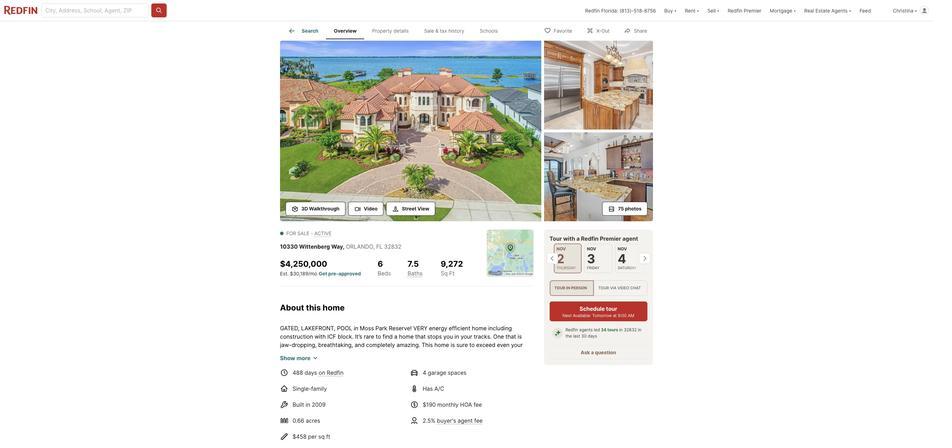 Task type: describe. For each thing, give the bounding box(es) containing it.
sell ▾ button
[[708, 0, 720, 21]]

the up winds
[[339, 350, 348, 357]]

trees,
[[353, 375, 368, 382]]

sale & tax history
[[424, 28, 464, 34]]

way
[[331, 244, 343, 251]]

1 vertical spatial days
[[305, 370, 317, 377]]

bedrooms,
[[280, 409, 308, 416]]

thursday
[[557, 266, 576, 271]]

map entry image
[[487, 230, 534, 276]]

and down windows
[[505, 425, 515, 432]]

with down the deck on the bottom left
[[330, 392, 341, 399]]

1 vertical spatial living
[[312, 434, 326, 441]]

1 horizontal spatial formal
[[434, 425, 451, 432]]

4 inside nov 4 saturday
[[618, 252, 627, 267]]

0 vertical spatial a
[[509, 350, 513, 357]]

redfin for florida:
[[585, 7, 600, 13]]

City, Address, School, Agent, ZIP search field
[[41, 3, 149, 17]]

rent
[[685, 7, 696, 13]]

share
[[634, 28, 647, 34]]

tour for tour in person
[[555, 286, 566, 291]]

1
[[365, 409, 368, 416]]

rent ▾ button
[[685, 0, 699, 21]]

and left 1
[[354, 409, 364, 416]]

tour
[[606, 306, 618, 313]]

found
[[430, 442, 445, 448]]

premier inside button
[[744, 7, 762, 13]]

2 horizontal spatial you
[[456, 392, 465, 399]]

home up the "up"
[[349, 350, 364, 357]]

walkthrough
[[309, 206, 340, 212]]

share button
[[619, 23, 653, 37]]

ask a question
[[581, 350, 616, 356]]

brick
[[515, 350, 528, 357]]

schools tab
[[472, 23, 506, 39]]

2-
[[426, 359, 432, 366]]

redfin for agents
[[566, 328, 579, 333]]

0 horizontal spatial you
[[309, 417, 319, 424]]

for
[[286, 231, 296, 237]]

fenced
[[369, 375, 388, 382]]

with up lake.
[[419, 375, 430, 382]]

half
[[369, 409, 379, 416]]

and up dining
[[402, 425, 412, 432]]

tour for tour with a redfin premier agent
[[550, 236, 562, 243]]

up
[[360, 359, 366, 366]]

the down '0.66'
[[297, 425, 305, 432]]

1 vertical spatial this
[[449, 400, 458, 407]]

favorite
[[554, 28, 572, 34]]

patios,
[[477, 375, 494, 382]]

room
[[419, 434, 432, 441]]

your
[[412, 409, 424, 416]]

home up pool on the bottom left of the page
[[323, 303, 345, 313]]

is left sure
[[451, 342, 455, 349]]

at inside gated, lakefront, pool in moss park reserve! very energy efficient home including construction with icf block. it's rare to find a home that stops you in your tracks. one that is jaw-dropping, breathtaking, and completely amazing. this home is sure to exceed even your wildest dreams. while the home is the property's crown jewel, the grounds create awe. a brick paver circular driveway winds up to the home with split 2-car garages to store all your cars, boats and water toys. positioned on a . 66 home site and surrounded by lush, mature landscaping including palm trees, fenced for privacy with multiple covered patios, balconies and an expansive pool deck all overlooking the sparkling lake. arriving here will feel like a fairytale, as the grand foyer with floating double spiral staircases welcomes you into the 9,272-square- foot home. artfully created with every luxury and detail in mind, this home encompasses 6 bedrooms, 7 full bathrooms and 1 half bathrooms. your fantasy comes to life as this masterpiece captivates you at every turn. a two-story ceiling, fireplace and oversized palladian windows grace the living room, maximizing natural light and making formal gatherings intimate and cozy. exceptional living spaces including the formal dining room featuring a butler's pantry pass through great for private dinners. architectural beauty is found in every roo
[[320, 417, 325, 424]]

next
[[563, 314, 572, 319]]

1 vertical spatial a
[[357, 417, 361, 424]]

▾ for buy ▾
[[675, 7, 677, 13]]

2 vertical spatial every
[[452, 442, 467, 448]]

nov 3 friday
[[587, 247, 600, 271]]

about this home
[[280, 303, 345, 313]]

3
[[587, 252, 596, 267]]

real estate agents ▾
[[805, 7, 852, 13]]

gated,
[[280, 325, 300, 332]]

fee for 2.5% buyer's agent fee
[[474, 418, 483, 425]]

1 vertical spatial 4
[[423, 370, 426, 377]]

architectural
[[369, 442, 402, 448]]

making
[[414, 425, 433, 432]]

boats
[[280, 367, 295, 374]]

staircases
[[399, 392, 426, 399]]

▾ for christina ▾
[[915, 7, 917, 13]]

tomorrow
[[593, 314, 612, 319]]

3d walkthrough
[[301, 206, 340, 212]]

sale & tax history tab
[[417, 23, 472, 39]]

sure
[[457, 342, 468, 349]]

christina ▾
[[893, 7, 917, 13]]

nov for 4
[[618, 247, 627, 252]]

the up foot
[[288, 392, 296, 399]]

.
[[381, 367, 382, 374]]

while
[[323, 350, 338, 357]]

and down circular
[[297, 367, 306, 374]]

create
[[477, 350, 494, 357]]

and up bathrooms.
[[399, 400, 409, 407]]

1 horizontal spatial agent
[[623, 236, 639, 243]]

1 horizontal spatial spaces
[[448, 370, 467, 377]]

1 horizontal spatial every
[[365, 400, 380, 407]]

luxury
[[381, 400, 397, 407]]

privacy
[[398, 375, 417, 382]]

about
[[280, 303, 304, 313]]

floating
[[343, 392, 362, 399]]

circular
[[296, 359, 316, 366]]

9:00
[[618, 314, 627, 319]]

fairytale,
[[504, 384, 527, 391]]

feed button
[[856, 0, 889, 21]]

▾ for rent ▾
[[697, 7, 699, 13]]

landscaping
[[280, 375, 312, 382]]

mature
[[485, 367, 503, 374]]

winds
[[343, 359, 358, 366]]

private
[[327, 442, 345, 448]]

great
[[302, 442, 316, 448]]

1 that from the left
[[415, 334, 426, 341]]

amazing.
[[397, 342, 420, 349]]

to left life
[[466, 409, 471, 416]]

7
[[310, 409, 313, 416]]

featuring
[[434, 434, 457, 441]]

488
[[293, 370, 303, 377]]

tax
[[440, 28, 447, 34]]

monthly
[[438, 402, 459, 409]]

detail
[[410, 400, 425, 407]]

home up privacy at the bottom left of the page
[[393, 367, 407, 374]]

1 vertical spatial all
[[343, 384, 349, 391]]

0 horizontal spatial as
[[280, 392, 286, 399]]

sell ▾ button
[[704, 0, 724, 21]]

5 ▾ from the left
[[849, 7, 852, 13]]

video
[[618, 286, 630, 291]]

dining
[[401, 434, 417, 441]]

rent ▾ button
[[681, 0, 704, 21]]

in inside list box
[[567, 286, 571, 291]]

lake.
[[418, 384, 431, 391]]

sale
[[297, 231, 310, 237]]

tour in person
[[555, 286, 587, 291]]

has
[[423, 386, 433, 393]]

$190
[[423, 402, 436, 409]]

1 vertical spatial 32832
[[624, 328, 637, 333]]

and down it's
[[355, 342, 365, 349]]

1 vertical spatial as
[[482, 409, 488, 416]]

overview tab
[[326, 23, 365, 39]]

schedule
[[580, 306, 605, 313]]

the up garages
[[444, 350, 453, 357]]

with up site
[[401, 359, 412, 366]]

am
[[628, 314, 635, 319]]

0 horizontal spatial agent
[[458, 418, 473, 425]]

&
[[436, 28, 439, 34]]

ft
[[326, 434, 330, 441]]

garages
[[442, 359, 464, 366]]

overlooking
[[351, 384, 381, 391]]

1 horizontal spatial your
[[494, 359, 506, 366]]

0 horizontal spatial formal
[[383, 434, 400, 441]]

0 horizontal spatial on
[[319, 370, 325, 377]]

7.5 baths
[[408, 260, 423, 277]]

2 , from the left
[[373, 244, 375, 251]]

jaw-
[[280, 342, 292, 349]]

home up amazing.
[[399, 334, 414, 341]]

tracks.
[[474, 334, 492, 341]]

beds
[[378, 270, 391, 277]]

home down into
[[460, 400, 475, 407]]

street
[[402, 206, 417, 212]]

2 that from the left
[[506, 334, 516, 341]]



Task type: vqa. For each thing, say whether or not it's contained in the screenshot.
$30,189
yes



Task type: locate. For each thing, give the bounding box(es) containing it.
fee down into
[[474, 402, 482, 409]]

this up comes
[[449, 400, 458, 407]]

30
[[582, 334, 587, 339]]

is up brick
[[518, 334, 522, 341]]

and down 2-
[[420, 367, 430, 374]]

very
[[413, 325, 428, 332]]

premier left the mortgage at the right top
[[744, 7, 762, 13]]

▾ right the mortgage at the right top
[[794, 7, 796, 13]]

a right turn. on the bottom left of page
[[357, 417, 361, 424]]

days down led
[[588, 334, 598, 339]]

0 horizontal spatial 6
[[378, 260, 383, 269]]

gatherings
[[453, 425, 481, 432]]

including up the pool
[[313, 375, 337, 382]]

1 horizontal spatial on
[[368, 367, 375, 374]]

a/c
[[435, 386, 444, 393]]

0 horizontal spatial for
[[318, 442, 325, 448]]

available:
[[573, 314, 591, 319]]

on redfin link
[[319, 370, 344, 377]]

tab list containing search
[[280, 21, 511, 39]]

find
[[383, 334, 393, 341]]

site
[[409, 367, 418, 374]]

led
[[594, 328, 600, 333]]

sale
[[424, 28, 434, 34]]

every down double
[[365, 400, 380, 407]]

nov inside nov 3 friday
[[587, 247, 597, 252]]

life
[[473, 409, 480, 416]]

3 nov from the left
[[618, 247, 627, 252]]

1 nov from the left
[[557, 247, 566, 252]]

the up spiral
[[383, 384, 391, 391]]

0 vertical spatial all
[[487, 359, 493, 366]]

0 horizontal spatial at
[[320, 417, 325, 424]]

redfin inside button
[[728, 7, 743, 13]]

at inside "schedule tour next available: tomorrow at 9:00 am"
[[613, 314, 617, 319]]

tour for tour via video chat
[[599, 286, 609, 291]]

0 vertical spatial days
[[588, 334, 598, 339]]

nov inside nov 4 saturday
[[618, 247, 627, 252]]

list box
[[550, 281, 648, 297]]

3 ▾ from the left
[[717, 7, 720, 13]]

the down feel
[[478, 392, 487, 399]]

ask
[[581, 350, 590, 356]]

$4,250,000
[[280, 260, 327, 269]]

intimate
[[482, 425, 503, 432]]

spaces up the private
[[327, 434, 346, 441]]

2 vertical spatial including
[[348, 434, 371, 441]]

6 up beds at the left bottom of page
[[378, 260, 383, 269]]

will
[[467, 384, 476, 391]]

is down room
[[424, 442, 428, 448]]

moss
[[360, 325, 374, 332]]

1 vertical spatial spaces
[[327, 434, 346, 441]]

as up palladian
[[482, 409, 488, 416]]

buy ▾ button
[[660, 0, 681, 21]]

built
[[293, 402, 304, 409]]

x-out
[[597, 28, 610, 34]]

1 vertical spatial every
[[327, 417, 341, 424]]

on down driveway
[[319, 370, 325, 377]]

florida:
[[601, 7, 618, 13]]

▾ for mortgage ▾
[[794, 7, 796, 13]]

0 horizontal spatial days
[[305, 370, 317, 377]]

1 horizontal spatial days
[[588, 334, 598, 339]]

1 horizontal spatial including
[[348, 434, 371, 441]]

next image
[[639, 253, 650, 265]]

to right the "up"
[[368, 359, 373, 366]]

tab list
[[280, 21, 511, 39]]

2 vertical spatial your
[[494, 359, 506, 366]]

days down circular
[[305, 370, 317, 377]]

1 horizontal spatial nov
[[587, 247, 597, 252]]

jewel,
[[427, 350, 442, 357]]

2
[[557, 252, 565, 267]]

this down the encompasses
[[490, 409, 499, 416]]

fee down life
[[474, 418, 483, 425]]

2 vertical spatial this
[[490, 409, 499, 416]]

10330 wittenberg way, orlando, fl 32832 image
[[280, 41, 542, 222], [544, 41, 653, 130], [544, 133, 653, 222]]

feel
[[477, 384, 487, 391]]

captivates
[[280, 417, 307, 424]]

1 horizontal spatial as
[[482, 409, 488, 416]]

formal down buyer's
[[434, 425, 451, 432]]

your down awe.
[[494, 359, 506, 366]]

home up tracks.
[[472, 325, 487, 332]]

estate
[[816, 7, 830, 13]]

1 horizontal spatial at
[[613, 314, 617, 319]]

spaces down garages
[[448, 370, 467, 377]]

75
[[618, 206, 624, 212]]

32832
[[384, 244, 402, 251], [624, 328, 637, 333]]

0 vertical spatial at
[[613, 314, 617, 319]]

0 vertical spatial premier
[[744, 7, 762, 13]]

0 vertical spatial for
[[389, 375, 396, 382]]

4 left the next image
[[618, 252, 627, 267]]

in inside in the last 30 days
[[638, 328, 642, 333]]

0 vertical spatial living
[[307, 425, 321, 432]]

0 horizontal spatial your
[[461, 334, 472, 341]]

0 horizontal spatial this
[[306, 303, 321, 313]]

6 inside 6 beds
[[378, 260, 383, 269]]

encompasses
[[476, 400, 512, 407]]

1 vertical spatial formal
[[383, 434, 400, 441]]

living left ft
[[312, 434, 326, 441]]

2 horizontal spatial this
[[490, 409, 499, 416]]

property details tab
[[365, 23, 417, 39]]

for down sq
[[318, 442, 325, 448]]

store
[[472, 359, 486, 366]]

positioned
[[339, 367, 366, 374]]

nov inside nov 2 thursday
[[557, 247, 566, 252]]

4
[[618, 252, 627, 267], [423, 370, 426, 377]]

nov up saturday
[[618, 247, 627, 252]]

1 horizontal spatial for
[[389, 375, 396, 382]]

two-
[[362, 417, 374, 424]]

1 horizontal spatial a
[[509, 350, 513, 357]]

every down bathrooms
[[327, 417, 341, 424]]

it's
[[355, 334, 362, 341]]

▾ right agents
[[849, 7, 852, 13]]

0 horizontal spatial every
[[327, 417, 341, 424]]

0 horizontal spatial that
[[415, 334, 426, 341]]

2.5% buyer's agent fee
[[423, 418, 483, 425]]

1 horizontal spatial premier
[[744, 7, 762, 13]]

0 horizontal spatial a
[[357, 417, 361, 424]]

2 nov from the left
[[587, 247, 597, 252]]

orlando
[[346, 244, 373, 251]]

awe.
[[496, 350, 508, 357]]

every down butler's
[[452, 442, 467, 448]]

nov up previous icon
[[557, 247, 566, 252]]

0 horizontal spatial ,
[[343, 244, 345, 251]]

1 horizontal spatial you
[[444, 334, 453, 341]]

2.5%
[[423, 418, 436, 425]]

ceiling,
[[389, 417, 408, 424]]

redfin up last
[[566, 328, 579, 333]]

through
[[280, 442, 301, 448]]

agent up gatherings
[[458, 418, 473, 425]]

0 vertical spatial your
[[461, 334, 472, 341]]

stops
[[427, 334, 442, 341]]

this
[[422, 342, 433, 349]]

, left orlando
[[343, 244, 345, 251]]

christina
[[893, 7, 914, 13]]

0 vertical spatial 32832
[[384, 244, 402, 251]]

submit search image
[[156, 7, 163, 14]]

redfin left florida:
[[585, 7, 600, 13]]

home down property's
[[385, 359, 400, 366]]

1 , from the left
[[343, 244, 345, 251]]

0 horizontal spatial nov
[[557, 247, 566, 252]]

maximizing
[[339, 425, 368, 432]]

redfin down driveway
[[327, 370, 344, 377]]

0 vertical spatial including
[[488, 325, 512, 332]]

▾ right buy
[[675, 7, 677, 13]]

show
[[280, 355, 295, 362]]

energy
[[429, 325, 447, 332]]

0 horizontal spatial including
[[313, 375, 337, 382]]

$458
[[293, 434, 307, 441]]

1 horizontal spatial ,
[[373, 244, 375, 251]]

including up dinners.
[[348, 434, 371, 441]]

family
[[311, 386, 327, 393]]

beauty
[[404, 442, 422, 448]]

0 vertical spatial this
[[306, 303, 321, 313]]

0.66
[[293, 418, 304, 425]]

4 ▾ from the left
[[794, 7, 796, 13]]

▾ right christina
[[915, 7, 917, 13]]

1 horizontal spatial all
[[487, 359, 493, 366]]

premier up nov 4 saturday
[[600, 236, 622, 243]]

your up brick
[[511, 342, 523, 349]]

1 vertical spatial you
[[456, 392, 465, 399]]

formal down the light
[[383, 434, 400, 441]]

redfin agents led 34 tours in 32832
[[566, 328, 637, 333]]

0 vertical spatial you
[[444, 334, 453, 341]]

0 vertical spatial fee
[[474, 402, 482, 409]]

2 horizontal spatial including
[[488, 325, 512, 332]]

1 vertical spatial premier
[[600, 236, 622, 243]]

0 horizontal spatial all
[[343, 384, 349, 391]]

1 vertical spatial agent
[[458, 418, 473, 425]]

0 vertical spatial agent
[[623, 236, 639, 243]]

a up cars,
[[509, 350, 513, 357]]

0 vertical spatial as
[[280, 392, 286, 399]]

to up the by on the bottom
[[465, 359, 470, 366]]

and down fantasy
[[434, 417, 444, 424]]

redfin
[[585, 7, 600, 13], [728, 7, 743, 13], [581, 236, 599, 243], [566, 328, 579, 333], [327, 370, 344, 377]]

that up even
[[506, 334, 516, 341]]

a
[[577, 236, 580, 243], [394, 334, 398, 341], [591, 350, 594, 356], [376, 367, 379, 374], [499, 384, 502, 391], [459, 434, 462, 441]]

you down here at the left of page
[[456, 392, 465, 399]]

▾ for sell ▾
[[717, 7, 720, 13]]

1 horizontal spatial this
[[449, 400, 458, 407]]

your up sure
[[461, 334, 472, 341]]

0 vertical spatial spaces
[[448, 370, 467, 377]]

at
[[613, 314, 617, 319], [320, 417, 325, 424]]

on inside gated, lakefront, pool in moss park reserve! very energy efficient home including construction with icf block. it's rare to find a home that stops you in your tracks. one that is jaw-dropping, breathtaking, and completely amazing. this home is sure to exceed even your wildest dreams. while the home is the property's crown jewel, the grounds create awe. a brick paver circular driveway winds up to the home with split 2-car garages to store all your cars, boats and water toys. positioned on a . 66 home site and surrounded by lush, mature landscaping including palm trees, fenced for privacy with multiple covered patios, balconies and an expansive pool deck all overlooking the sparkling lake. arriving here will feel like a fairytale, as the grand foyer with floating double spiral staircases welcomes you into the 9,272-square- foot home. artfully created with every luxury and detail in mind, this home encompasses 6 bedrooms, 7 full bathrooms and 1 half bathrooms. your fantasy comes to life as this masterpiece captivates you at every turn. a two-story ceiling, fireplace and oversized palladian windows grace the living room, maximizing natural light and making formal gatherings intimate and cozy. exceptional living spaces including the formal dining room featuring a butler's pantry pass through great for private dinners. architectural beauty is found in every roo
[[368, 367, 375, 374]]

agent up nov 4 saturday
[[623, 236, 639, 243]]

you
[[444, 334, 453, 341], [456, 392, 465, 399], [309, 417, 319, 424]]

fee for $190 monthly hoa fee
[[474, 402, 482, 409]]

with down the floating
[[352, 400, 364, 407]]

home
[[323, 303, 345, 313], [472, 325, 487, 332], [399, 334, 414, 341], [435, 342, 449, 349], [349, 350, 364, 357], [385, 359, 400, 366], [393, 367, 407, 374], [460, 400, 475, 407]]

sell ▾
[[708, 7, 720, 13]]

at down full
[[320, 417, 325, 424]]

$458 per sq ft
[[293, 434, 330, 441]]

4 right site
[[423, 370, 426, 377]]

is up the "up"
[[366, 350, 370, 357]]

this
[[306, 303, 321, 313], [449, 400, 458, 407], [490, 409, 499, 416]]

days inside in the last 30 days
[[588, 334, 598, 339]]

home up jewel,
[[435, 342, 449, 349]]

to up completely in the left bottom of the page
[[376, 334, 381, 341]]

breathtaking,
[[318, 342, 353, 349]]

1 vertical spatial 6
[[514, 400, 517, 407]]

search link
[[288, 27, 319, 35]]

the
[[566, 334, 572, 339], [339, 350, 348, 357], [371, 350, 380, 357], [444, 350, 453, 357], [375, 359, 383, 366], [383, 384, 391, 391], [288, 392, 296, 399], [478, 392, 487, 399], [297, 425, 305, 432], [373, 434, 381, 441]]

to right sure
[[470, 342, 475, 349]]

and up the fairytale, at the bottom right of page
[[522, 375, 532, 382]]

1 vertical spatial at
[[320, 417, 325, 424]]

out
[[602, 28, 610, 34]]

pool
[[337, 325, 352, 332]]

1 vertical spatial for
[[318, 442, 325, 448]]

wildest
[[280, 350, 299, 357]]

tour up previous icon
[[550, 236, 562, 243]]

2 horizontal spatial nov
[[618, 247, 627, 252]]

6 down square-
[[514, 400, 517, 407]]

0 horizontal spatial spaces
[[327, 434, 346, 441]]

for
[[389, 375, 396, 382], [318, 442, 325, 448]]

turn.
[[343, 417, 355, 424]]

▾ right 'sell'
[[717, 7, 720, 13]]

the left last
[[566, 334, 572, 339]]

1 horizontal spatial that
[[506, 334, 516, 341]]

on left .
[[368, 367, 375, 374]]

welcomes
[[428, 392, 454, 399]]

nov for 2
[[557, 247, 566, 252]]

x-
[[597, 28, 602, 34]]

with up nov 2 thursday
[[564, 236, 576, 243]]

redfin for premier
[[728, 7, 743, 13]]

0 horizontal spatial 32832
[[384, 244, 402, 251]]

0 vertical spatial 4
[[618, 252, 627, 267]]

at left 9:00 on the right bottom of page
[[613, 314, 617, 319]]

for down 66
[[389, 375, 396, 382]]

all down "palm"
[[343, 384, 349, 391]]

2 horizontal spatial every
[[452, 442, 467, 448]]

with down lakefront,
[[315, 334, 326, 341]]

block.
[[338, 334, 354, 341]]

details
[[394, 28, 409, 34]]

the down completely in the left bottom of the page
[[371, 350, 380, 357]]

mortgage ▾
[[770, 7, 796, 13]]

more
[[297, 355, 311, 362]]

park
[[376, 325, 387, 332]]

0 vertical spatial formal
[[434, 425, 451, 432]]

, left fl
[[373, 244, 375, 251]]

1 vertical spatial fee
[[474, 418, 483, 425]]

2 vertical spatial you
[[309, 417, 319, 424]]

feed
[[860, 7, 871, 13]]

multiple
[[432, 375, 452, 382]]

bathrooms.
[[381, 409, 411, 416]]

0 horizontal spatial premier
[[600, 236, 622, 243]]

66
[[384, 367, 391, 374]]

0 horizontal spatial 4
[[423, 370, 426, 377]]

32832 right fl
[[384, 244, 402, 251]]

acres
[[306, 418, 320, 425]]

1 vertical spatial your
[[511, 342, 523, 349]]

active link
[[315, 231, 332, 237]]

1 horizontal spatial 6
[[514, 400, 517, 407]]

list box containing tour in person
[[550, 281, 648, 297]]

full
[[315, 409, 322, 416]]

the inside in the last 30 days
[[566, 334, 572, 339]]

6 ▾ from the left
[[915, 7, 917, 13]]

nov for 3
[[587, 247, 597, 252]]

per
[[308, 434, 317, 441]]

$30,189
[[290, 271, 308, 277]]

nov down the tour with a redfin premier agent
[[587, 247, 597, 252]]

formal
[[434, 425, 451, 432], [383, 434, 400, 441]]

windows
[[497, 417, 521, 424]]

1 horizontal spatial 32832
[[624, 328, 637, 333]]

the down the natural
[[373, 434, 381, 441]]

1 vertical spatial including
[[313, 375, 337, 382]]

as down an
[[280, 392, 286, 399]]

1 horizontal spatial 4
[[618, 252, 627, 267]]

gated, lakefront, pool in moss park reserve! very energy efficient home including construction with icf block. it's rare to find a home that stops you in your tracks. one that is jaw-dropping, breathtaking, and completely amazing. this home is sure to exceed even your wildest dreams. while the home is the property's crown jewel, the grounds create awe. a brick paver circular driveway winds up to the home with split 2-car garages to store all your cars, boats and water toys. positioned on a . 66 home site and surrounded by lush, mature landscaping including palm trees, fenced for privacy with multiple covered patios, balconies and an expansive pool deck all overlooking the sparkling lake. arriving here will feel like a fairytale, as the grand foyer with floating double spiral staircases welcomes you into the 9,272-square- foot home. artfully created with every luxury and detail in mind, this home encompasses 6 bedrooms, 7 full bathrooms and 1 half bathrooms. your fantasy comes to life as this masterpiece captivates you at every turn. a two-story ceiling, fireplace and oversized palladian windows grace the living room, maximizing natural light and making formal gatherings intimate and cozy. exceptional living spaces including the formal dining room featuring a butler's pantry pass through great for private dinners. architectural beauty is found in every roo
[[280, 325, 533, 448]]

6 inside gated, lakefront, pool in moss park reserve! very energy efficient home including construction with icf block. it's rare to find a home that stops you in your tracks. one that is jaw-dropping, breathtaking, and completely amazing. this home is sure to exceed even your wildest dreams. while the home is the property's crown jewel, the grounds create awe. a brick paver circular driveway winds up to the home with split 2-car garages to store all your cars, boats and water toys. positioned on a . 66 home site and surrounded by lush, mature landscaping including palm trees, fenced for privacy with multiple covered patios, balconies and an expansive pool deck all overlooking the sparkling lake. arriving here will feel like a fairytale, as the grand foyer with floating double spiral staircases welcomes you into the 9,272-square- foot home. artfully created with every luxury and detail in mind, this home encompasses 6 bedrooms, 7 full bathrooms and 1 half bathrooms. your fantasy comes to life as this masterpiece captivates you at every turn. a two-story ceiling, fireplace and oversized palladian windows grace the living room, maximizing natural light and making formal gatherings intimate and cozy. exceptional living spaces including the formal dining room featuring a butler's pantry pass through great for private dinners. architectural beauty is found in every roo
[[514, 400, 517, 407]]

previous image
[[547, 253, 558, 265]]

that down very
[[415, 334, 426, 341]]

spaces inside gated, lakefront, pool in moss park reserve! very energy efficient home including construction with icf block. it's rare to find a home that stops you in your tracks. one that is jaw-dropping, breathtaking, and completely amazing. this home is sure to exceed even your wildest dreams. while the home is the property's crown jewel, the grounds create awe. a brick paver circular driveway winds up to the home with split 2-car garages to store all your cars, boats and water toys. positioned on a . 66 home site and surrounded by lush, mature landscaping including palm trees, fenced for privacy with multiple covered patios, balconies and an expansive pool deck all overlooking the sparkling lake. arriving here will feel like a fairytale, as the grand foyer with floating double spiral staircases welcomes you into the 9,272-square- foot home. artfully created with every luxury and detail in mind, this home encompasses 6 bedrooms, 7 full bathrooms and 1 half bathrooms. your fantasy comes to life as this masterpiece captivates you at every turn. a two-story ceiling, fireplace and oversized palladian windows grace the living room, maximizing natural light and making formal gatherings intimate and cozy. exceptional living spaces including the formal dining room featuring a butler's pantry pass through great for private dinners. architectural beauty is found in every roo
[[327, 434, 346, 441]]

the up .
[[375, 359, 383, 366]]

1 ▾ from the left
[[675, 7, 677, 13]]

palladian
[[472, 417, 496, 424]]

0 vertical spatial every
[[365, 400, 380, 407]]

None button
[[554, 244, 582, 274], [585, 244, 613, 274], [616, 244, 644, 274], [554, 244, 582, 274], [585, 244, 613, 274], [616, 244, 644, 274]]

75 photos
[[618, 206, 642, 212]]

2 horizontal spatial your
[[511, 342, 523, 349]]

grand
[[298, 392, 313, 399]]

living down acres
[[307, 425, 321, 432]]

0 vertical spatial 6
[[378, 260, 383, 269]]

redfin up nov 3 friday
[[581, 236, 599, 243]]

tour left via
[[599, 286, 609, 291]]

including up one
[[488, 325, 512, 332]]

2 ▾ from the left
[[697, 7, 699, 13]]

you down energy
[[444, 334, 453, 341]]



